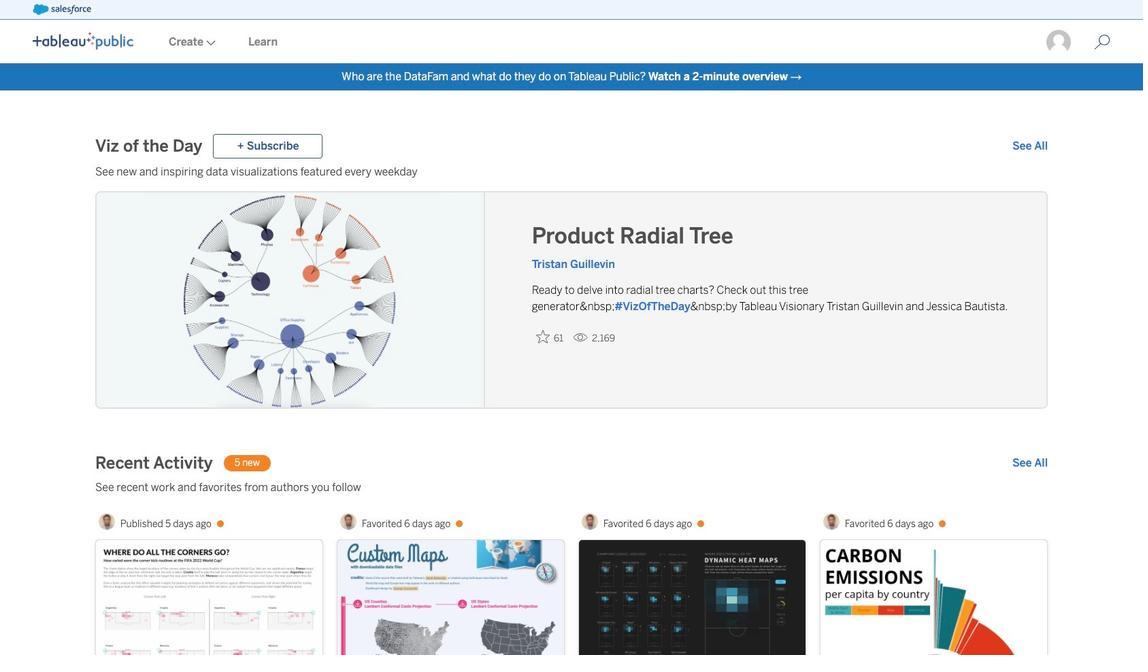 Task type: describe. For each thing, give the bounding box(es) containing it.
gary.orlando image
[[1045, 29, 1073, 56]]

see recent work and favorites from authors you follow element
[[95, 480, 1048, 496]]

ben norland image for 1st workbook thumbnail from right
[[823, 514, 840, 530]]

Add Favorite button
[[532, 326, 568, 348]]

see new and inspiring data visualizations featured every weekday element
[[95, 164, 1048, 180]]

ben norland image for third workbook thumbnail from the left
[[582, 514, 598, 530]]

recent activity heading
[[95, 453, 213, 474]]

1 workbook thumbnail image from the left
[[96, 540, 323, 655]]

see all viz of the day element
[[1013, 138, 1048, 154]]



Task type: vqa. For each thing, say whether or not it's contained in the screenshot.
tara.schultz Icon
no



Task type: locate. For each thing, give the bounding box(es) containing it.
logo image
[[33, 32, 133, 50]]

0 horizontal spatial ben norland image
[[340, 514, 356, 530]]

ben norland image for second workbook thumbnail from the left
[[340, 514, 356, 530]]

viz of the day heading
[[95, 135, 202, 157]]

salesforce logo image
[[33, 4, 91, 15]]

see all recent activity element
[[1013, 455, 1048, 472]]

ben norland image
[[340, 514, 356, 530], [582, 514, 598, 530], [823, 514, 840, 530]]

workbook thumbnail image
[[96, 540, 323, 655], [338, 540, 564, 655], [579, 540, 806, 655], [821, 540, 1047, 655]]

2 horizontal spatial ben norland image
[[823, 514, 840, 530]]

add favorite image
[[536, 330, 550, 344]]

1 horizontal spatial ben norland image
[[582, 514, 598, 530]]

2 ben norland image from the left
[[582, 514, 598, 530]]

2 workbook thumbnail image from the left
[[338, 540, 564, 655]]

4 workbook thumbnail image from the left
[[821, 540, 1047, 655]]

go to search image
[[1078, 34, 1127, 50]]

1 ben norland image from the left
[[340, 514, 356, 530]]

tableau public viz of the day image
[[97, 193, 485, 410]]

3 workbook thumbnail image from the left
[[579, 540, 806, 655]]

create image
[[203, 40, 216, 46]]

ben norland image
[[99, 514, 115, 530]]

3 ben norland image from the left
[[823, 514, 840, 530]]



